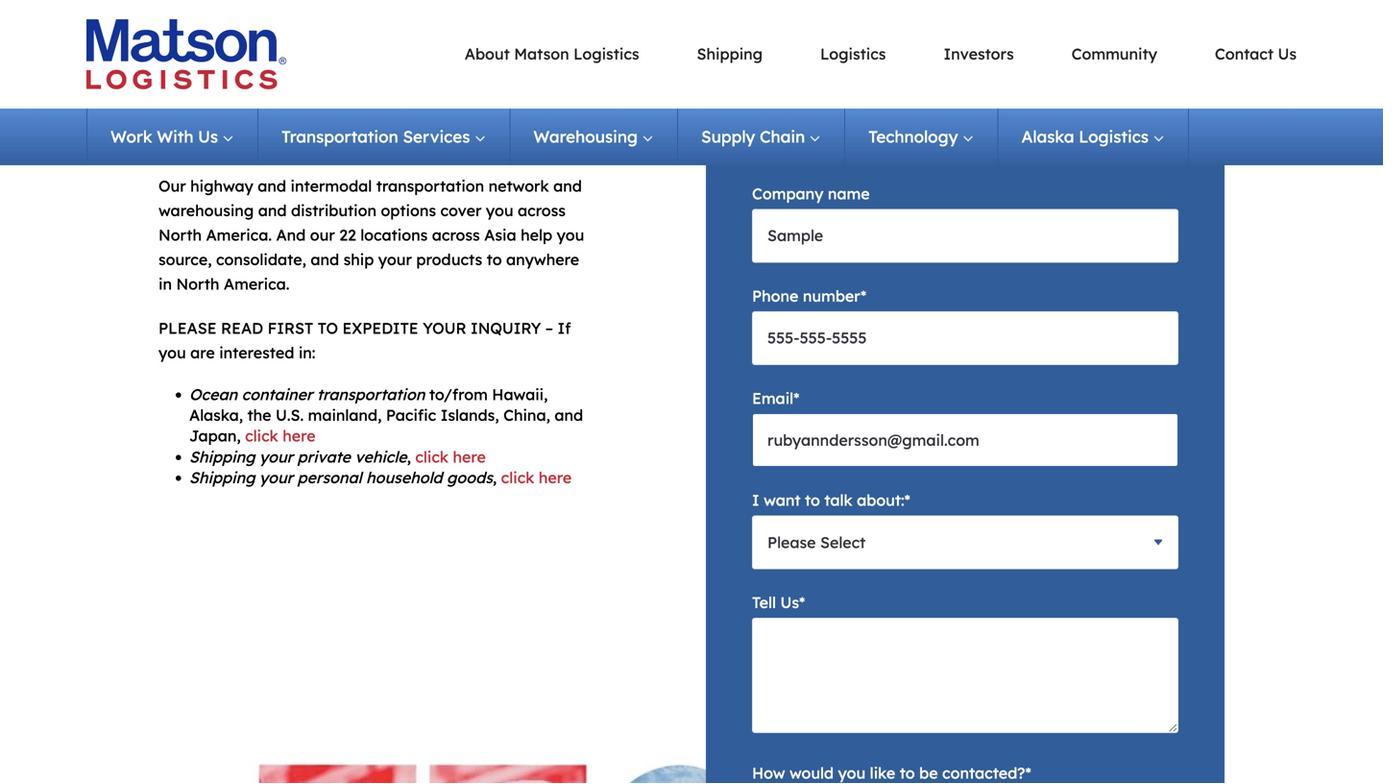 Task type: locate. For each thing, give the bounding box(es) containing it.
click here link right the goods
[[501, 468, 572, 487]]

2 horizontal spatial here
[[539, 468, 572, 487]]

community link
[[1072, 44, 1158, 64]]

0 vertical spatial click here link
[[245, 426, 316, 446]]

technology link
[[846, 108, 999, 165]]

None text field
[[753, 107, 954, 161], [977, 107, 1179, 161], [753, 107, 954, 161], [977, 107, 1179, 161]]

1 vertical spatial click here
[[416, 447, 486, 466]]

you inside the 'please read first to expedite your inquiry – if you are interested in:'
[[159, 343, 186, 362]]

1 vertical spatial to
[[805, 491, 821, 510]]

click here link for vehicle
[[416, 447, 486, 466]]

warehousing link
[[511, 108, 678, 165]]

email
[[753, 389, 794, 408]]

2 vertical spatial us
[[781, 593, 800, 612]]

None telephone field
[[753, 311, 1179, 365]]

you
[[486, 201, 514, 220], [557, 225, 585, 245], [159, 343, 186, 362], [839, 764, 866, 783]]

1 horizontal spatial us
[[781, 593, 800, 612]]

1 vertical spatial transportation
[[317, 385, 425, 404]]

across up the help at the left of the page
[[518, 201, 566, 220]]

contact us link
[[1216, 44, 1297, 64]]

click here for household
[[501, 468, 572, 487]]

0 horizontal spatial logistics
[[574, 44, 640, 64]]

1 vertical spatial ,
[[493, 468, 497, 487]]

here for household
[[539, 468, 572, 487]]

in:
[[299, 343, 316, 362]]

click up household
[[416, 447, 449, 466]]

0 horizontal spatial click
[[245, 426, 279, 446]]

to left be
[[900, 764, 916, 783]]

None email field
[[753, 413, 1179, 467]]

and right highway at left
[[258, 176, 286, 195]]

warehousing
[[534, 126, 638, 147]]

0 vertical spatial us
[[1279, 44, 1297, 64]]

2 vertical spatial click here
[[501, 468, 572, 487]]

0 horizontal spatial click here
[[245, 426, 316, 446]]

quote,
[[280, 101, 357, 130]]

0 vertical spatial here
[[283, 426, 316, 446]]

click
[[245, 426, 279, 446], [416, 447, 449, 466], [501, 468, 535, 487]]

company name
[[753, 184, 870, 203]]

source,
[[159, 250, 212, 269]]

1 vertical spatial contact
[[463, 101, 553, 130]]

1 horizontal spatial across
[[518, 201, 566, 220]]

2 horizontal spatial click here link
[[501, 468, 572, 487]]

to down asia
[[487, 250, 502, 269]]

2 horizontal spatial to
[[900, 764, 916, 783]]

ocean container transportation
[[189, 385, 425, 404]]

us inside request a quote, rate, or contact us today!
[[159, 132, 187, 161]]

america. down 'consolidate,' in the left of the page
[[224, 275, 290, 294]]

2 vertical spatial to
[[900, 764, 916, 783]]

0 vertical spatial transportation
[[376, 176, 485, 195]]

click here right the goods
[[501, 468, 572, 487]]

0 horizontal spatial ,
[[407, 447, 411, 466]]

here right the goods
[[539, 468, 572, 487]]

logistics
[[574, 44, 640, 64], [821, 44, 887, 64], [1080, 126, 1149, 147]]

click right the goods
[[501, 468, 535, 487]]

your inside "our highway and intermodal transportation network and warehousing and distribution options cover you across north america. and our 22 locations across asia help you source, consolidate, and ship your products to anywhere in north america."
[[378, 250, 412, 269]]

and inside 'to/from hawaii, alaska, the u.s. mainland, pacific islands, china, and japan,'
[[555, 406, 583, 425]]

across down cover
[[432, 225, 480, 245]]

us for tell us *
[[781, 593, 800, 612]]

a
[[258, 101, 273, 130]]

america.
[[206, 225, 272, 245], [224, 275, 290, 294]]

to left talk
[[805, 491, 821, 510]]

here for vehicle
[[453, 447, 486, 466]]

1 vertical spatial us
[[159, 132, 187, 161]]

shipping for shipping your personal household goods ,
[[189, 468, 255, 487]]

across
[[518, 201, 566, 220], [432, 225, 480, 245]]

2 horizontal spatial logistics
[[1080, 126, 1149, 147]]

click here down u.s.
[[245, 426, 316, 446]]

click here link
[[245, 426, 316, 446], [416, 447, 486, 466], [501, 468, 572, 487]]

products
[[417, 250, 483, 269]]

click here link down u.s.
[[245, 426, 316, 446]]

0 horizontal spatial contact
[[463, 101, 553, 130]]

north up source,
[[159, 225, 202, 245]]

0 vertical spatial america.
[[206, 225, 272, 245]]

supply chain link
[[678, 108, 846, 165]]

2 vertical spatial click
[[501, 468, 535, 487]]

0 vertical spatial to
[[487, 250, 502, 269]]

click here link up the goods
[[416, 447, 486, 466]]

i
[[753, 491, 760, 510]]

2 horizontal spatial us
[[1279, 44, 1297, 64]]

click for private
[[416, 447, 449, 466]]

1 horizontal spatial click here
[[416, 447, 486, 466]]

us
[[1279, 44, 1297, 64], [159, 132, 187, 161], [781, 593, 800, 612]]

0 vertical spatial click here
[[245, 426, 316, 446]]

0 horizontal spatial click here link
[[245, 426, 316, 446]]

0 vertical spatial shipping
[[697, 44, 763, 64]]

Company name text field
[[753, 209, 1179, 263]]

shipping your private vehicle ,
[[189, 447, 411, 466]]

phone
[[753, 286, 799, 306]]

america. up 'consolidate,' in the left of the page
[[206, 225, 272, 245]]

shipping
[[697, 44, 763, 64], [189, 447, 255, 466], [189, 468, 255, 487]]

and right islands, china,
[[555, 406, 583, 425]]

1 vertical spatial shipping
[[189, 447, 255, 466]]

shipping your personal household goods ,
[[189, 468, 497, 487]]

1 vertical spatial here
[[453, 447, 486, 466]]

2 vertical spatial shipping
[[189, 468, 255, 487]]

the
[[247, 406, 272, 425]]

locations
[[361, 225, 428, 245]]

and
[[276, 225, 306, 245]]

1 horizontal spatial ,
[[493, 468, 497, 487]]

please read first to expedite your inquiry – if you are interested in:
[[159, 318, 571, 362]]

your for private
[[259, 447, 293, 466]]

to
[[318, 318, 338, 338]]

number
[[803, 286, 861, 306]]

2 vertical spatial click here link
[[501, 468, 572, 487]]

transportation up options
[[376, 176, 485, 195]]

transportation up mainland, at the left bottom of the page
[[317, 385, 425, 404]]

1 horizontal spatial to
[[805, 491, 821, 510]]

1 vertical spatial menu
[[86, 108, 1190, 165]]

click here
[[245, 426, 316, 446], [416, 447, 486, 466], [501, 468, 572, 487]]

technology
[[869, 126, 959, 147]]

0 horizontal spatial across
[[432, 225, 480, 245]]

us for contact us
[[1279, 44, 1297, 64]]

alaska,
[[189, 406, 243, 425]]

1 horizontal spatial click here link
[[416, 447, 486, 466]]

0 vertical spatial menu
[[327, 42, 1297, 67]]

pacific
[[386, 406, 437, 425]]

, down islands, china,
[[493, 468, 497, 487]]

your down locations
[[378, 250, 412, 269]]

here
[[283, 426, 316, 446], [453, 447, 486, 466], [539, 468, 572, 487]]

your down u.s.
[[259, 447, 293, 466]]

contact inside request a quote, rate, or contact us today!
[[463, 101, 553, 130]]

2 horizontal spatial click here
[[501, 468, 572, 487]]

alaska logistics
[[1022, 126, 1149, 147]]

menu containing about matson logistics
[[327, 42, 1297, 67]]

here up the goods
[[453, 447, 486, 466]]

None text field
[[753, 618, 1179, 733]]

2 horizontal spatial click
[[501, 468, 535, 487]]

1 horizontal spatial here
[[453, 447, 486, 466]]

request a quote, rate, or contact us today!
[[159, 101, 553, 161]]

tell us *
[[753, 593, 806, 612]]

1 vertical spatial click
[[416, 447, 449, 466]]

mainland,
[[308, 406, 382, 425]]

to
[[487, 250, 502, 269], [805, 491, 821, 510], [900, 764, 916, 783]]

email *
[[753, 389, 800, 408]]

1 horizontal spatial click
[[416, 447, 449, 466]]

1 horizontal spatial contact
[[1216, 44, 1274, 64]]

you down 'please'
[[159, 343, 186, 362]]

click down the
[[245, 426, 279, 446]]

2 vertical spatial here
[[539, 468, 572, 487]]

0 horizontal spatial us
[[159, 132, 187, 161]]

, up household
[[407, 447, 411, 466]]

*
[[861, 286, 867, 306], [794, 389, 800, 408], [905, 491, 911, 510], [800, 593, 806, 612], [1026, 764, 1032, 783]]

your down shipping your private vehicle ,
[[259, 468, 293, 487]]

chain
[[760, 126, 806, 147]]

north down source,
[[176, 275, 220, 294]]

interested
[[219, 343, 294, 362]]

logistics inside alaska logistics link
[[1080, 126, 1149, 147]]

rate,
[[364, 101, 424, 130]]

consolidate,
[[216, 250, 306, 269]]

0 vertical spatial across
[[518, 201, 566, 220]]

0 vertical spatial your
[[378, 250, 412, 269]]

0 vertical spatial contact
[[1216, 44, 1274, 64]]

us inside menu
[[1279, 44, 1297, 64]]

click here up the goods
[[416, 447, 486, 466]]

1 vertical spatial your
[[259, 447, 293, 466]]

and down our
[[311, 250, 339, 269]]

1 vertical spatial click here link
[[416, 447, 486, 466]]

0 horizontal spatial to
[[487, 250, 502, 269]]

or
[[431, 101, 455, 130]]

,
[[407, 447, 411, 466], [493, 468, 497, 487]]

here up shipping your private vehicle ,
[[283, 426, 316, 446]]

shipping for shipping your private vehicle ,
[[189, 447, 255, 466]]

2 vertical spatial your
[[259, 468, 293, 487]]

islands, china,
[[441, 406, 551, 425]]

menu
[[327, 42, 1297, 67], [86, 108, 1190, 165]]

hawaii,
[[492, 385, 548, 404]]



Task type: vqa. For each thing, say whether or not it's contained in the screenshot.
the right THE SUPPLY
no



Task type: describe. For each thing, give the bounding box(es) containing it.
1 vertical spatial across
[[432, 225, 480, 245]]

household
[[366, 468, 443, 487]]

1 horizontal spatial logistics
[[821, 44, 887, 64]]

if
[[558, 318, 571, 338]]

personal
[[298, 468, 362, 487]]

in
[[159, 275, 172, 294]]

menu containing warehousing
[[86, 108, 1190, 165]]

click here link for household
[[501, 468, 572, 487]]

japan,
[[189, 426, 241, 446]]

name
[[828, 184, 870, 203]]

you up asia
[[486, 201, 514, 220]]

and up and
[[258, 201, 287, 220]]

u.s.
[[276, 406, 304, 425]]

alaska logistics link
[[999, 108, 1190, 165]]

network
[[489, 176, 549, 195]]

intermodal
[[291, 176, 372, 195]]

click here for vehicle
[[416, 447, 486, 466]]

read
[[221, 318, 263, 338]]

click for personal
[[501, 468, 535, 487]]

are
[[190, 343, 215, 362]]

22
[[339, 225, 356, 245]]

your for personal
[[259, 468, 293, 487]]

anywhere
[[507, 250, 580, 269]]

1 vertical spatial north
[[176, 275, 220, 294]]

asia
[[485, 225, 517, 245]]

ocean
[[189, 385, 237, 404]]

be
[[920, 764, 939, 783]]

company
[[753, 184, 824, 203]]

please
[[159, 318, 217, 338]]

about
[[465, 44, 510, 64]]

about matson logistics
[[465, 44, 640, 64]]

vehicle
[[355, 447, 407, 466]]

to/from
[[429, 385, 488, 404]]

logistics link
[[821, 44, 887, 64]]

private
[[298, 447, 351, 466]]

how would you like to be contacted? *
[[753, 764, 1032, 783]]

warehousing
[[159, 201, 254, 220]]

matson
[[514, 44, 570, 64]]

supply
[[702, 126, 756, 147]]

0 vertical spatial click
[[245, 426, 279, 446]]

i want to talk about: *
[[753, 491, 911, 510]]

container
[[242, 385, 313, 404]]

expedite
[[343, 318, 419, 338]]

phone number *
[[753, 286, 867, 306]]

to inside "our highway and intermodal transportation network and warehousing and distribution options cover you across north america. and our 22 locations across asia help you source, consolidate, and ship your products to anywhere in north america."
[[487, 250, 502, 269]]

distribution
[[291, 201, 377, 220]]

0 vertical spatial ,
[[407, 447, 411, 466]]

like
[[870, 764, 896, 783]]

you right the help at the left of the page
[[557, 225, 585, 245]]

goods
[[447, 468, 493, 487]]

shipping for shipping
[[697, 44, 763, 64]]

our
[[159, 176, 186, 195]]

talk
[[825, 491, 853, 510]]

contact inside menu
[[1216, 44, 1274, 64]]

how
[[753, 764, 786, 783]]

and right network
[[554, 176, 582, 195]]

first
[[268, 318, 314, 338]]

shipping link
[[697, 44, 763, 64]]

your inquiry –
[[423, 318, 554, 338]]

community
[[1072, 44, 1158, 64]]

ship
[[344, 250, 374, 269]]

you left like
[[839, 764, 866, 783]]

our highway and intermodal transportation network and warehousing and distribution options cover you across north america. and our 22 locations across asia help you source, consolidate, and ship your products to anywhere in north america.
[[159, 176, 585, 294]]

highway
[[190, 176, 254, 195]]

to/from hawaii, alaska, the u.s. mainland, pacific islands, china, and japan,
[[189, 385, 583, 446]]

investors
[[944, 44, 1015, 64]]

help
[[521, 225, 553, 245]]

cover
[[441, 201, 482, 220]]

contacted?
[[943, 764, 1026, 783]]

alaska
[[1022, 126, 1075, 147]]

about matson logistics link
[[465, 44, 640, 64]]

want
[[764, 491, 801, 510]]

today!
[[194, 132, 272, 161]]

request
[[159, 101, 251, 130]]

about:
[[857, 491, 905, 510]]

would
[[790, 764, 834, 783]]

0 vertical spatial north
[[159, 225, 202, 245]]

investors link
[[944, 44, 1015, 64]]

contact us
[[1216, 44, 1297, 64]]

our
[[310, 225, 335, 245]]

0 horizontal spatial here
[[283, 426, 316, 446]]

transportation inside "our highway and intermodal transportation network and warehousing and distribution options cover you across north america. and our 22 locations across asia help you source, consolidate, and ship your products to anywhere in north america."
[[376, 176, 485, 195]]

options
[[381, 201, 436, 220]]

tell
[[753, 593, 777, 612]]

supply chain
[[702, 126, 806, 147]]

1 vertical spatial america.
[[224, 275, 290, 294]]



